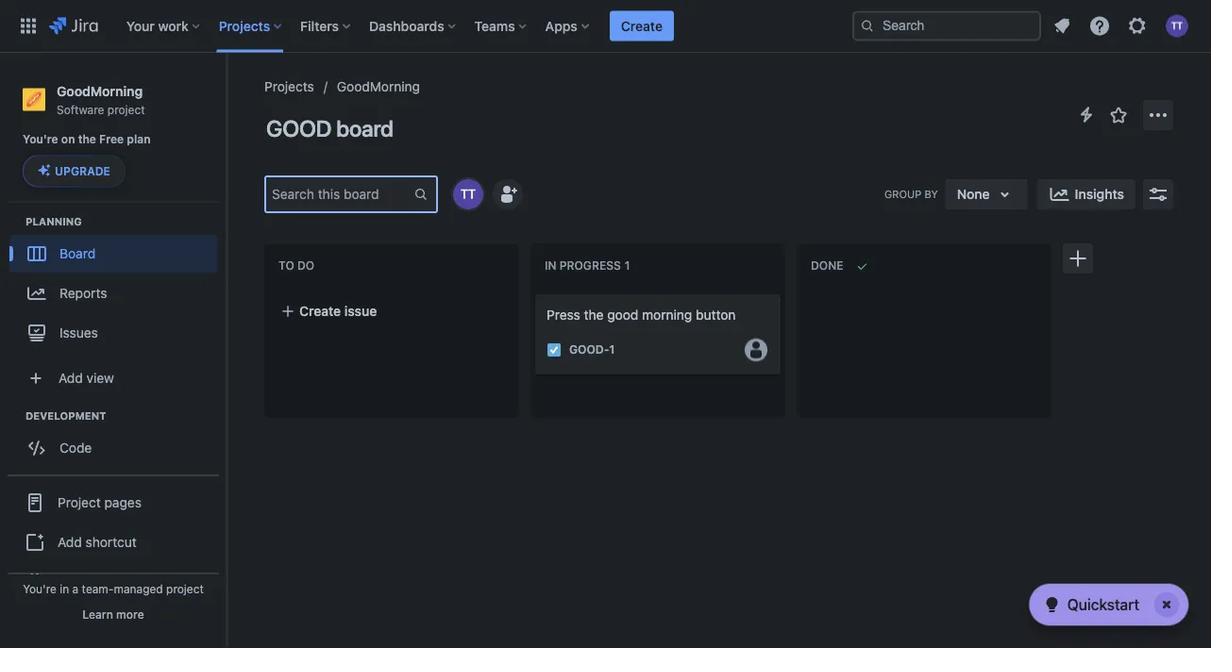 Task type: vqa. For each thing, say whether or not it's contained in the screenshot.
Add shortcut
yes



Task type: describe. For each thing, give the bounding box(es) containing it.
issue
[[344, 304, 377, 319]]

projects for "projects" popup button
[[219, 18, 270, 34]]

projects for projects link
[[264, 79, 314, 94]]

work
[[158, 18, 189, 34]]

planning image
[[3, 210, 25, 233]]

task image
[[547, 343, 562, 358]]

goodmorning for goodmorning
[[337, 79, 420, 94]]

team-
[[82, 583, 114, 596]]

view
[[86, 370, 114, 386]]

filters button
[[295, 11, 358, 41]]

project pages
[[58, 495, 142, 510]]

pages
[[104, 495, 142, 510]]

in
[[60, 583, 69, 596]]

your
[[126, 18, 155, 34]]

check image
[[1041, 594, 1064, 617]]

your work
[[126, 18, 189, 34]]

dashboards button
[[364, 11, 463, 41]]

planning group
[[9, 214, 226, 357]]

add shortcut
[[58, 534, 137, 550]]

add view
[[59, 370, 114, 386]]

projects link
[[264, 76, 314, 98]]

press
[[547, 307, 580, 323]]

good
[[266, 115, 332, 142]]

settings
[[104, 574, 153, 590]]

projects button
[[213, 11, 289, 41]]

morning
[[642, 307, 692, 323]]

board link
[[9, 234, 217, 272]]

good-
[[569, 343, 609, 357]]

board
[[336, 115, 394, 142]]

none button
[[946, 179, 1028, 210]]

create column image
[[1067, 247, 1090, 270]]

upgrade button
[[24, 156, 125, 186]]

project inside goodmorning software project
[[107, 103, 145, 116]]

notifications image
[[1051, 15, 1074, 37]]

a
[[72, 583, 79, 596]]

software
[[57, 103, 104, 116]]

code link
[[9, 429, 217, 467]]

project for project pages
[[58, 495, 101, 510]]

learn more
[[82, 608, 144, 621]]

filters
[[300, 18, 339, 34]]

automations menu button icon image
[[1075, 103, 1098, 126]]

create for create
[[621, 18, 663, 34]]

dismiss quickstart image
[[1152, 590, 1182, 620]]

by
[[925, 188, 938, 200]]

terry turtle image
[[453, 179, 483, 210]]

free
[[99, 133, 124, 146]]

add shortcut button
[[8, 523, 219, 561]]

Search this board text field
[[266, 178, 414, 211]]

project for project settings
[[58, 574, 101, 590]]

add for add shortcut
[[58, 534, 82, 550]]

group
[[885, 188, 922, 200]]

to do
[[279, 259, 315, 273]]

goodmorning link
[[337, 76, 420, 98]]

development
[[25, 410, 106, 422]]

more image
[[1147, 104, 1170, 127]]

more
[[116, 608, 144, 621]]

plan
[[127, 133, 151, 146]]

in
[[545, 259, 557, 273]]

goodmorning software project
[[57, 83, 145, 116]]

development group
[[9, 408, 226, 472]]

view settings image
[[1147, 183, 1170, 206]]

1 vertical spatial project
[[166, 583, 204, 596]]

create issue button
[[269, 295, 515, 329]]

Search field
[[853, 11, 1041, 41]]

sidebar navigation image
[[206, 76, 247, 113]]

create issue image
[[524, 281, 547, 304]]

your profile and settings image
[[1166, 15, 1189, 37]]

done
[[811, 259, 844, 273]]

issues
[[59, 325, 98, 340]]



Task type: locate. For each thing, give the bounding box(es) containing it.
banner
[[0, 0, 1211, 53]]

do
[[297, 259, 315, 273]]

projects up good at top left
[[264, 79, 314, 94]]

group
[[8, 474, 219, 608]]

add people image
[[497, 183, 519, 206]]

projects up sidebar navigation icon
[[219, 18, 270, 34]]

the right the on
[[78, 133, 96, 146]]

reports link
[[9, 272, 217, 314]]

upgrade
[[55, 165, 110, 178]]

1 horizontal spatial create
[[621, 18, 663, 34]]

help image
[[1089, 15, 1111, 37]]

1 you're from the top
[[23, 133, 58, 146]]

group by
[[885, 188, 938, 200]]

on
[[61, 133, 75, 146]]

insights button
[[1037, 179, 1136, 210]]

in progress
[[545, 259, 621, 273]]

1 vertical spatial add
[[58, 534, 82, 550]]

search image
[[860, 18, 875, 34]]

0 horizontal spatial create
[[299, 304, 341, 319]]

2 you're from the top
[[23, 583, 57, 596]]

planning
[[25, 215, 82, 227]]

0 vertical spatial the
[[78, 133, 96, 146]]

you're for you're on the free plan
[[23, 133, 58, 146]]

add inside popup button
[[59, 370, 83, 386]]

project
[[58, 495, 101, 510], [58, 574, 101, 590]]

1 horizontal spatial goodmorning
[[337, 79, 420, 94]]

1 vertical spatial project
[[58, 574, 101, 590]]

project right managed
[[166, 583, 204, 596]]

0 vertical spatial project
[[107, 103, 145, 116]]

project settings
[[58, 574, 153, 590]]

add
[[59, 370, 83, 386], [58, 534, 82, 550]]

good-1 link
[[569, 342, 615, 358]]

you're for you're in a team-managed project
[[23, 583, 57, 596]]

button
[[696, 307, 736, 323]]

appswitcher icon image
[[17, 15, 40, 37]]

1 project from the top
[[58, 495, 101, 510]]

in progress element
[[545, 259, 634, 273]]

0 vertical spatial projects
[[219, 18, 270, 34]]

add view button
[[11, 359, 215, 397]]

add for add view
[[59, 370, 83, 386]]

project up plan
[[107, 103, 145, 116]]

board
[[59, 245, 96, 261]]

0 vertical spatial create
[[621, 18, 663, 34]]

0 horizontal spatial project
[[107, 103, 145, 116]]

1 vertical spatial the
[[584, 307, 604, 323]]

project pages link
[[8, 482, 219, 523]]

create right apps dropdown button
[[621, 18, 663, 34]]

group containing project pages
[[8, 474, 219, 608]]

project settings link
[[8, 561, 219, 603]]

add left shortcut
[[58, 534, 82, 550]]

create inside create button
[[621, 18, 663, 34]]

goodmorning
[[337, 79, 420, 94], [57, 83, 143, 99]]

you're left the on
[[23, 133, 58, 146]]

1 vertical spatial create
[[299, 304, 341, 319]]

quickstart
[[1068, 596, 1140, 614]]

apps
[[545, 18, 578, 34]]

teams button
[[469, 11, 534, 41]]

1 vertical spatial you're
[[23, 583, 57, 596]]

good-1
[[569, 343, 615, 357]]

insights
[[1075, 186, 1125, 202]]

quickstart button
[[1030, 584, 1189, 626]]

0 vertical spatial add
[[59, 370, 83, 386]]

none
[[957, 186, 990, 202]]

1 horizontal spatial the
[[584, 307, 604, 323]]

goodmorning up board
[[337, 79, 420, 94]]

0 horizontal spatial goodmorning
[[57, 83, 143, 99]]

projects
[[219, 18, 270, 34], [264, 79, 314, 94]]

0 vertical spatial you're
[[23, 133, 58, 146]]

you're on the free plan
[[23, 133, 151, 146]]

good board
[[266, 115, 394, 142]]

shortcut
[[86, 534, 137, 550]]

1
[[609, 343, 615, 357]]

the left good
[[584, 307, 604, 323]]

add inside button
[[58, 534, 82, 550]]

dashboards
[[369, 18, 444, 34]]

your work button
[[121, 11, 207, 41]]

code
[[59, 440, 92, 456]]

learn more button
[[82, 607, 144, 622]]

goodmorning inside goodmorning software project
[[57, 83, 143, 99]]

the
[[78, 133, 96, 146], [584, 307, 604, 323]]

you're in a team-managed project
[[23, 583, 204, 596]]

learn
[[82, 608, 113, 621]]

goodmorning for goodmorning software project
[[57, 83, 143, 99]]

create left issue
[[299, 304, 341, 319]]

you're
[[23, 133, 58, 146], [23, 583, 57, 596]]

development image
[[3, 404, 25, 427]]

banner containing your work
[[0, 0, 1211, 53]]

settings image
[[1126, 15, 1149, 37]]

issues link
[[9, 314, 217, 352]]

add left view
[[59, 370, 83, 386]]

star good board image
[[1108, 104, 1130, 127]]

jira image
[[49, 15, 98, 37], [49, 15, 98, 37]]

primary element
[[11, 0, 853, 52]]

create button
[[610, 11, 674, 41]]

teams
[[475, 18, 515, 34]]

create inside create issue button
[[299, 304, 341, 319]]

insights image
[[1049, 183, 1071, 206]]

create for create issue
[[299, 304, 341, 319]]

progress
[[560, 259, 621, 273]]

managed
[[114, 583, 163, 596]]

unassigned image
[[745, 339, 768, 361]]

1 vertical spatial projects
[[264, 79, 314, 94]]

to
[[279, 259, 294, 273]]

you're left in
[[23, 583, 57, 596]]

projects inside popup button
[[219, 18, 270, 34]]

reports
[[59, 285, 107, 301]]

apps button
[[540, 11, 597, 41]]

create
[[621, 18, 663, 34], [299, 304, 341, 319]]

project
[[107, 103, 145, 116], [166, 583, 204, 596]]

0 horizontal spatial the
[[78, 133, 96, 146]]

press the good morning button
[[547, 307, 736, 323]]

goodmorning up software
[[57, 83, 143, 99]]

create issue
[[299, 304, 377, 319]]

good
[[607, 307, 639, 323]]

1 horizontal spatial project
[[166, 583, 204, 596]]

0 vertical spatial project
[[58, 495, 101, 510]]

2 project from the top
[[58, 574, 101, 590]]



